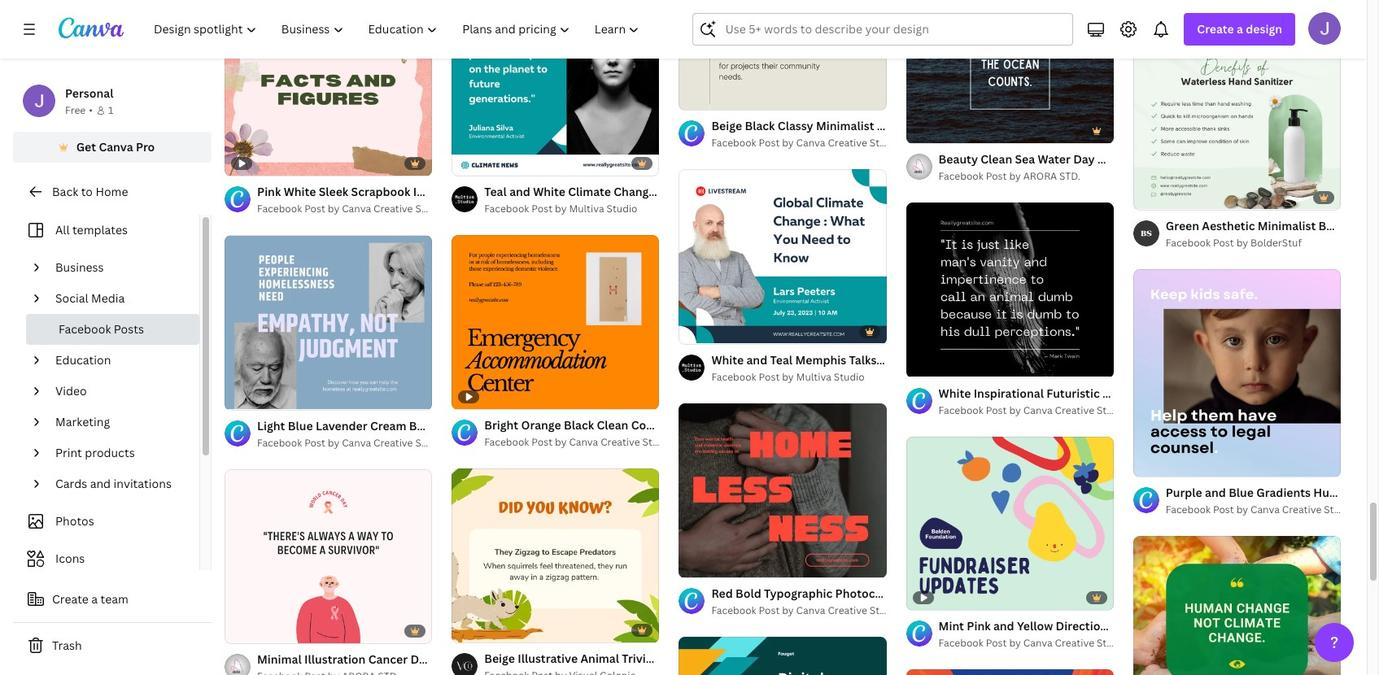 Task type: vqa. For each thing, say whether or not it's contained in the screenshot.
White within Pink White Sleek Scrapbook Informational Facebook Post Facebook Post By Canva Creative Studio
yes



Task type: locate. For each thing, give the bounding box(es) containing it.
by inside pink white sleek scrapbook informational facebook post facebook post by canva creative studio
[[328, 202, 340, 216]]

quotes inside teal and white climate change quotes news facebook post facebook post by multiva studio
[[658, 184, 698, 200]]

1 horizontal spatial multiva
[[797, 370, 832, 384]]

photos
[[55, 514, 94, 529]]

0 vertical spatial day
[[1074, 152, 1095, 167]]

of
[[1152, 457, 1161, 470]]

studio inside white inspirational futuristic quotes facebook post facebook post by canva creative studio
[[1097, 403, 1128, 417]]

beige left "black"
[[712, 118, 742, 134]]

1 horizontal spatial facebook post by multiva studio link
[[712, 369, 887, 385]]

and for teal
[[510, 184, 531, 200]]

social media
[[55, 291, 125, 306]]

create for create a team
[[52, 592, 89, 607]]

quotes left news at the right of the page
[[658, 184, 698, 200]]

beauty
[[939, 152, 978, 167]]

0 vertical spatial multiva
[[569, 202, 605, 216]]

get canva pro
[[76, 139, 155, 155]]

studio
[[1325, 2, 1355, 16], [870, 136, 901, 150], [607, 202, 638, 216], [415, 202, 446, 216], [834, 370, 865, 384], [1097, 403, 1128, 417], [643, 436, 674, 449], [415, 436, 446, 450], [1325, 503, 1355, 517], [870, 604, 901, 618], [1097, 637, 1128, 651]]

beige left the illustrative
[[484, 652, 515, 667]]

inspirational
[[974, 385, 1044, 401]]

facebook post by multiva studio link down the "climate"
[[484, 201, 660, 217]]

pro
[[136, 139, 155, 155]]

and left blue
[[1206, 485, 1227, 501]]

minimal
[[257, 652, 302, 667]]

business
[[55, 260, 104, 275]]

white inside pink white sleek scrapbook informational facebook post facebook post by canva creative studio
[[284, 184, 316, 200]]

0 horizontal spatial a
[[91, 592, 98, 607]]

purple and blue gradients human serv link
[[1166, 484, 1380, 502]]

None search field
[[693, 13, 1074, 46]]

create inside button
[[52, 592, 89, 607]]

team
[[101, 592, 129, 607]]

and right informational
[[510, 184, 531, 200]]

by inside teal and white climate change quotes news facebook post facebook post by multiva studio
[[555, 202, 567, 216]]

white and teal memphis talkshow livestream facebook post link
[[712, 351, 1048, 369]]

create left design
[[1198, 21, 1235, 37]]

education link
[[49, 345, 190, 376]]

1 for 1
[[108, 103, 113, 117]]

minimal illustration cancer day quotes facebook post link
[[257, 651, 558, 669]]

1 vertical spatial 1
[[1145, 457, 1150, 470]]

pink white sleek scrapbook informational facebook post link
[[257, 183, 573, 201]]

black
[[745, 118, 775, 134]]

1 vertical spatial teal
[[770, 352, 793, 368]]

beige
[[712, 118, 742, 134], [484, 652, 515, 667]]

0 horizontal spatial facebook post by multiva studio link
[[484, 201, 660, 217]]

classy
[[778, 118, 814, 134]]

create inside dropdown button
[[1198, 21, 1235, 37]]

1 vertical spatial facebook post by multiva studio link
[[712, 369, 887, 385]]

and inside purple and blue gradients human serv facebook post by canva creative studio
[[1206, 485, 1227, 501]]

facebook inside beige illustrative animal trivia facebook post link
[[655, 652, 708, 667]]

informational
[[413, 184, 489, 200]]

creative
[[1283, 2, 1322, 16], [828, 136, 868, 150], [374, 202, 413, 216], [1055, 403, 1095, 417], [601, 436, 640, 449], [374, 436, 413, 450], [1283, 503, 1322, 517], [828, 604, 868, 618], [1055, 637, 1095, 651]]

create for create a design
[[1198, 21, 1235, 37]]

1 vertical spatial quotes
[[1103, 385, 1143, 401]]

a left team
[[91, 592, 98, 607]]

a
[[1237, 21, 1244, 37], [91, 592, 98, 607]]

0 vertical spatial 1
[[108, 103, 113, 117]]

1 horizontal spatial day
[[1074, 152, 1095, 167]]

beige for beige black classy minimalist generic charity facebook post facebook post by canva creative studio
[[712, 118, 742, 134]]

posts
[[114, 322, 144, 337]]

1 horizontal spatial a
[[1237, 21, 1244, 37]]

teal and white climate change quotes news facebook post facebook post by multiva studio
[[484, 184, 814, 216]]

multiva
[[569, 202, 605, 216], [797, 370, 832, 384]]

a left design
[[1237, 21, 1244, 37]]

illustrative
[[518, 652, 578, 667]]

0 horizontal spatial create
[[52, 592, 89, 607]]

top level navigation element
[[143, 13, 654, 46]]

1 vertical spatial create
[[52, 592, 89, 607]]

gradients
[[1257, 485, 1311, 501]]

quotes inside white inspirational futuristic quotes facebook post facebook post by canva creative studio
[[1103, 385, 1143, 401]]

facebook post by bolderstuf
[[1166, 236, 1302, 250]]

campaign
[[1098, 152, 1154, 167]]

minimal illustration cancer day quotes facebook post
[[257, 652, 558, 667]]

teal
[[484, 184, 507, 200], [770, 352, 793, 368]]

quotes right "cancer"
[[435, 652, 475, 667]]

1 horizontal spatial quotes
[[658, 184, 698, 200]]

day right "cancer"
[[411, 652, 432, 667]]

0 horizontal spatial day
[[411, 652, 432, 667]]

canva
[[1251, 2, 1280, 16], [797, 136, 826, 150], [99, 139, 133, 155], [342, 202, 371, 216], [1024, 403, 1053, 417], [569, 436, 599, 449], [342, 436, 371, 450], [1251, 503, 1280, 517], [797, 604, 826, 618], [1024, 637, 1053, 651]]

and inside teal and white climate change quotes news facebook post facebook post by multiva studio
[[510, 184, 531, 200]]

0 vertical spatial create
[[1198, 21, 1235, 37]]

home
[[96, 184, 128, 199]]

create
[[1198, 21, 1235, 37], [52, 592, 89, 607]]

0 vertical spatial facebook post by multiva studio link
[[484, 201, 660, 217]]

education
[[55, 352, 111, 368]]

beige illustrative animal trivia facebook post
[[484, 652, 736, 667]]

3
[[1163, 457, 1168, 470]]

creative inside beige black classy minimalist generic charity facebook post facebook post by canva creative studio
[[828, 136, 868, 150]]

day
[[1074, 152, 1095, 167], [411, 652, 432, 667]]

print products link
[[49, 438, 190, 469]]

1 vertical spatial day
[[411, 652, 432, 667]]

0 vertical spatial a
[[1237, 21, 1244, 37]]

0 vertical spatial quotes
[[658, 184, 698, 200]]

print
[[55, 445, 82, 461]]

white inside white and teal memphis talkshow livestream facebook post facebook post by multiva studio
[[712, 352, 744, 368]]

facebook post by canva creative studio link
[[1166, 1, 1355, 17], [712, 135, 901, 152], [257, 201, 446, 218], [939, 403, 1128, 419], [484, 435, 674, 451], [257, 435, 446, 452], [1166, 502, 1355, 518], [712, 603, 901, 619], [939, 636, 1128, 652]]

white
[[533, 184, 566, 200], [284, 184, 316, 200], [712, 352, 744, 368], [939, 385, 971, 401]]

by inside white inspirational futuristic quotes facebook post facebook post by canva creative studio
[[1010, 403, 1021, 417]]

a for team
[[91, 592, 98, 607]]

and right cards
[[90, 476, 111, 492]]

invitations
[[114, 476, 172, 492]]

1 vertical spatial a
[[91, 592, 98, 607]]

facebook post by multiva studio link
[[484, 201, 660, 217], [712, 369, 887, 385]]

facebook post by multiva studio link down memphis
[[712, 369, 887, 385]]

back
[[52, 184, 78, 199]]

creative inside purple and blue gradients human serv facebook post by canva creative studio
[[1283, 503, 1322, 517]]

multiva inside white and teal memphis talkshow livestream facebook post facebook post by multiva studio
[[797, 370, 832, 384]]

scrapbook
[[351, 184, 411, 200]]

multiva down the "climate"
[[569, 202, 605, 216]]

multiva down memphis
[[797, 370, 832, 384]]

a inside dropdown button
[[1237, 21, 1244, 37]]

a for design
[[1237, 21, 1244, 37]]

create down icons at bottom left
[[52, 592, 89, 607]]

studio inside white and teal memphis talkshow livestream facebook post facebook post by multiva studio
[[834, 370, 865, 384]]

trivia
[[622, 652, 653, 667]]

by
[[1237, 2, 1249, 16], [782, 136, 794, 150], [1010, 169, 1021, 183], [555, 202, 567, 216], [328, 202, 340, 216], [1237, 236, 1249, 250], [782, 370, 794, 384], [1010, 403, 1021, 417], [555, 436, 567, 449], [328, 436, 340, 450], [1237, 503, 1249, 517], [782, 604, 794, 618], [1010, 637, 1021, 651]]

day up std.
[[1074, 152, 1095, 167]]

1 of 3 link
[[1134, 269, 1342, 477]]

2 horizontal spatial quotes
[[1103, 385, 1143, 401]]

1 horizontal spatial teal
[[770, 352, 793, 368]]

cancer
[[369, 652, 408, 667]]

0 vertical spatial beige
[[712, 118, 742, 134]]

1 left of
[[1145, 457, 1150, 470]]

0 horizontal spatial multiva
[[569, 202, 605, 216]]

1
[[108, 103, 113, 117], [1145, 457, 1150, 470]]

1 vertical spatial beige
[[484, 652, 515, 667]]

modern photocentric climate change quotes facebook post image
[[1134, 537, 1342, 676]]

studio inside pink white sleek scrapbook informational facebook post facebook post by canva creative studio
[[415, 202, 446, 216]]

1 right •
[[108, 103, 113, 117]]

0 vertical spatial teal
[[484, 184, 507, 200]]

red bold typographic photocentric homeless awareness education homelessness facebook post image
[[679, 404, 887, 578]]

1 horizontal spatial create
[[1198, 21, 1235, 37]]

1 horizontal spatial 1
[[1145, 457, 1150, 470]]

green  orange digital marketing newsroom modern minimalist facebook post image
[[679, 638, 887, 676]]

purple
[[1166, 485, 1203, 501]]

minimal illustration cancer day quotes facebook post image
[[225, 470, 432, 644]]

a inside button
[[91, 592, 98, 607]]

0 horizontal spatial beige
[[484, 652, 515, 667]]

2 vertical spatial quotes
[[435, 652, 475, 667]]

design
[[1246, 21, 1283, 37]]

1 horizontal spatial beige
[[712, 118, 742, 134]]

blue
[[1229, 485, 1254, 501]]

quotes right futuristic
[[1103, 385, 1143, 401]]

and left memphis
[[747, 352, 768, 368]]

0 horizontal spatial teal
[[484, 184, 507, 200]]

beige for beige illustrative animal trivia facebook post
[[484, 652, 515, 667]]

1 vertical spatial multiva
[[797, 370, 832, 384]]

beige inside beige black classy minimalist generic charity facebook post facebook post by canva creative studio
[[712, 118, 742, 134]]

0 horizontal spatial quotes
[[435, 652, 475, 667]]

livestream
[[903, 352, 964, 368]]

jacob simon image
[[1309, 12, 1342, 45]]

and inside white and teal memphis talkshow livestream facebook post facebook post by multiva studio
[[747, 352, 768, 368]]

0 horizontal spatial 1
[[108, 103, 113, 117]]



Task type: describe. For each thing, give the bounding box(es) containing it.
free •
[[65, 103, 93, 117]]

std.
[[1060, 169, 1081, 183]]

charity
[[923, 118, 964, 134]]

create a team
[[52, 592, 129, 607]]

day inside beauty clean sea water day campaign facebook post facebook post by arora std.
[[1074, 152, 1095, 167]]

facebook post by arora std. link
[[939, 169, 1114, 185]]

sea
[[1016, 152, 1036, 167]]

white and teal memphis talkshow livestream facebook post facebook post by multiva studio
[[712, 352, 1048, 384]]

and for cards
[[90, 476, 111, 492]]

purple and blue gradients human services facebook post image
[[1134, 269, 1342, 477]]

creative inside pink white sleek scrapbook informational facebook post facebook post by canva creative studio
[[374, 202, 413, 216]]

facebook inside minimal illustration cancer day quotes facebook post link
[[478, 652, 531, 667]]

trash link
[[13, 630, 212, 663]]

multiva inside teal and white climate change quotes news facebook post facebook post by multiva studio
[[569, 202, 605, 216]]

post inside purple and blue gradients human serv facebook post by canva creative studio
[[1214, 503, 1235, 517]]

beauty clean sea water day campaign facebook post facebook post by arora std.
[[939, 152, 1237, 183]]

canva inside pink white sleek scrapbook informational facebook post facebook post by canva creative studio
[[342, 202, 371, 216]]

1 of 3
[[1145, 457, 1168, 470]]

canva inside purple and blue gradients human serv facebook post by canva creative studio
[[1251, 503, 1280, 517]]

human
[[1314, 485, 1354, 501]]

futuristic
[[1047, 385, 1100, 401]]

green aesthetic minimalist benefits of waterless hand facebook post image
[[1134, 35, 1342, 209]]

all templates
[[55, 222, 128, 238]]

cards and invitations link
[[49, 469, 190, 500]]

social media link
[[49, 283, 190, 314]]

pink
[[257, 184, 281, 200]]

beige black classy minimalist generic charity facebook post image
[[679, 0, 887, 110]]

by inside white and teal memphis talkshow livestream facebook post facebook post by multiva studio
[[782, 370, 794, 384]]

beauty clean sea water day campaign facebook post image
[[906, 0, 1114, 143]]

news
[[701, 184, 731, 200]]

create a team button
[[13, 584, 212, 616]]

create a design button
[[1185, 13, 1296, 46]]

social
[[55, 291, 88, 306]]

facebook posts
[[59, 322, 144, 337]]

animal
[[581, 652, 619, 667]]

white inspirational futuristic quotes facebook post image
[[906, 203, 1114, 377]]

bolderstuf
[[1251, 236, 1302, 250]]

beige black classy minimalist generic charity facebook post facebook post by canva creative studio
[[712, 118, 1047, 150]]

clean
[[981, 152, 1013, 167]]

•
[[89, 103, 93, 117]]

photos link
[[23, 506, 190, 537]]

serv
[[1357, 485, 1380, 501]]

marketing link
[[49, 407, 190, 438]]

canva inside white inspirational futuristic quotes facebook post facebook post by canva creative studio
[[1024, 403, 1053, 417]]

icons
[[55, 551, 85, 567]]

create a design
[[1198, 21, 1283, 37]]

marketing
[[55, 414, 110, 430]]

water
[[1038, 152, 1071, 167]]

studio inside teal and white climate change quotes news facebook post facebook post by multiva studio
[[607, 202, 638, 216]]

white inspirational futuristic quotes facebook post facebook post by canva creative studio
[[939, 385, 1226, 417]]

print products
[[55, 445, 135, 461]]

Search search field
[[726, 14, 1063, 45]]

facebook post by multiva studio link for climate
[[484, 201, 660, 217]]

pink white sleek scrapbook informational facebook post facebook post by canva creative studio
[[257, 184, 573, 216]]

canva inside button
[[99, 139, 133, 155]]

by inside purple and blue gradients human serv facebook post by canva creative studio
[[1237, 503, 1249, 517]]

business link
[[49, 252, 190, 283]]

white inspirational futuristic quotes facebook post link
[[939, 385, 1226, 403]]

teal inside teal and white climate change quotes news facebook post facebook post by multiva studio
[[484, 184, 507, 200]]

beauty clean sea water day campaign facebook post link
[[939, 151, 1237, 169]]

memphis
[[796, 352, 847, 368]]

studio inside beige black classy minimalist generic charity facebook post facebook post by canva creative studio
[[870, 136, 901, 150]]

templates
[[72, 222, 128, 238]]

get canva pro button
[[13, 132, 212, 163]]

teal and white climate change quotes news facebook post link
[[484, 183, 814, 201]]

all
[[55, 222, 70, 238]]

white inside white inspirational futuristic quotes facebook post facebook post by canva creative studio
[[939, 385, 971, 401]]

generic
[[877, 118, 921, 134]]

purple and blue gradients human serv facebook post by canva creative studio
[[1166, 485, 1380, 517]]

climate
[[568, 184, 611, 200]]

beige illustrative animal trivia facebook post link
[[484, 651, 736, 669]]

video
[[55, 383, 87, 399]]

all templates link
[[23, 215, 190, 246]]

creative inside white inspirational futuristic quotes facebook post facebook post by canva creative studio
[[1055, 403, 1095, 417]]

beige illustrative animal trivia facebook post image
[[452, 469, 660, 643]]

back to home link
[[13, 176, 212, 208]]

icons link
[[23, 544, 190, 575]]

and for white
[[747, 352, 768, 368]]

video link
[[49, 376, 190, 407]]

back to home
[[52, 184, 128, 199]]

personal
[[65, 85, 113, 101]]

by inside beige black classy minimalist generic charity facebook post facebook post by canva creative studio
[[782, 136, 794, 150]]

get
[[76, 139, 96, 155]]

teal inside white and teal memphis talkshow livestream facebook post facebook post by multiva studio
[[770, 352, 793, 368]]

facebook inside purple and blue gradients human serv facebook post by canva creative studio
[[1166, 503, 1211, 517]]

sleek
[[319, 184, 349, 200]]

teal and white climate change quotes news facebook post image
[[452, 2, 660, 176]]

facebook post by multiva studio link for memphis
[[712, 369, 887, 385]]

white and teal memphis talkshow livestream facebook post image
[[679, 170, 887, 344]]

and for purple
[[1206, 485, 1227, 501]]

by inside beauty clean sea water day campaign facebook post facebook post by arora std.
[[1010, 169, 1021, 183]]

cards and invitations
[[55, 476, 172, 492]]

facebook inside facebook post by bolderstuf link
[[1166, 236, 1211, 250]]

light blue lavender cream bold typographic photocentric donation sales volunteering impact homelessness facebook post image
[[225, 236, 432, 410]]

to
[[81, 184, 93, 199]]

products
[[85, 445, 135, 461]]

beige black classy minimalist generic charity facebook post link
[[712, 117, 1047, 135]]

illustration
[[304, 652, 366, 667]]

media
[[91, 291, 125, 306]]

arora
[[1024, 169, 1058, 183]]

facebook post by bolderstuf link
[[1166, 235, 1342, 251]]

talkshow
[[849, 352, 900, 368]]

white inside teal and white climate change quotes news facebook post facebook post by multiva studio
[[533, 184, 566, 200]]

canva inside beige black classy minimalist generic charity facebook post facebook post by canva creative studio
[[797, 136, 826, 150]]

1 for 1 of 3
[[1145, 457, 1150, 470]]

minimalist
[[816, 118, 875, 134]]

studio inside purple and blue gradients human serv facebook post by canva creative studio
[[1325, 503, 1355, 517]]

free
[[65, 103, 86, 117]]



